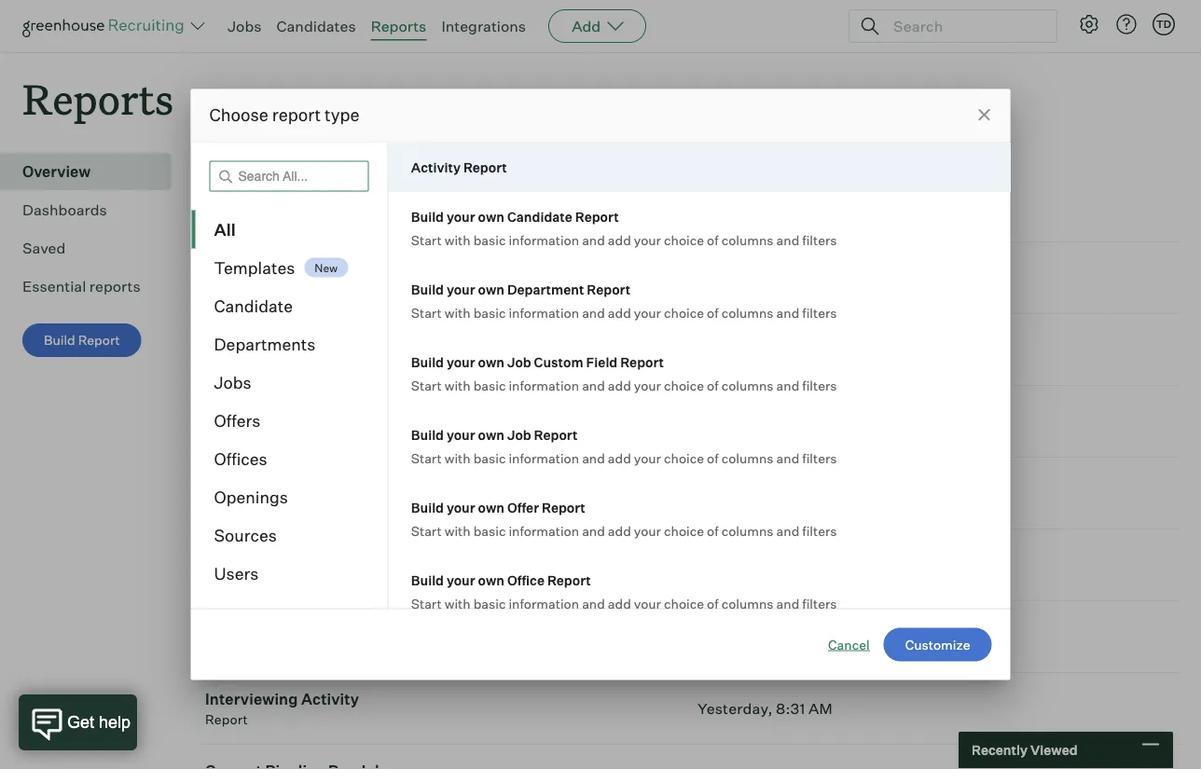 Task type: vqa. For each thing, say whether or not it's contained in the screenshot.
the information inside Build your own Job Custom Field Report Start with basic information and add your choice of columns and filters
yes



Task type: locate. For each thing, give the bounding box(es) containing it.
add down build your own offer report start with basic information and add your choice of columns and filters
[[608, 595, 631, 611]]

build your own department report start with basic information and add your choice of columns and filters
[[411, 281, 837, 320]]

add up build your own office report start with basic information and add your choice of columns and filters
[[608, 522, 631, 539]]

5 information from the top
[[508, 522, 579, 539]]

information for candidate
[[508, 231, 579, 248]]

dashboard inside recruiting efficiency dashboard
[[205, 425, 274, 441]]

3 choice from the top
[[664, 377, 704, 393]]

0 vertical spatial hiring
[[285, 475, 328, 494]]

1 vertical spatial activity
[[301, 690, 359, 709]]

columns inside the build your own job report start with basic information and add your choice of columns and filters
[[721, 450, 773, 466]]

recently left viewed
[[972, 742, 1028, 759]]

1 vertical spatial reports
[[22, 71, 174, 126]]

jobs
[[228, 17, 262, 35], [214, 372, 252, 393]]

of inside build your own offer report start with basic information and add your choice of columns and filters
[[707, 522, 718, 539]]

1 yesterday, from the top
[[698, 628, 773, 647]]

6 with from the top
[[444, 595, 470, 611]]

1 filters from the top
[[802, 231, 837, 248]]

3 with from the top
[[444, 377, 470, 393]]

own inside build your own offer report start with basic information and add your choice of columns and filters
[[478, 499, 504, 515]]

reports
[[371, 17, 427, 35], [22, 71, 174, 126]]

job inside the build your own job report start with basic information and add your choice of columns and filters
[[507, 426, 531, 443]]

information inside the build your own job report start with basic information and add your choice of columns and filters
[[508, 450, 579, 466]]

2 add from the top
[[608, 304, 631, 320]]

1 horizontal spatial recently
[[972, 742, 1028, 759]]

0 vertical spatial yesterday,
[[698, 628, 773, 647]]

choice inside build your own department report start with basic information and add your choice of columns and filters
[[664, 304, 704, 320]]

own inside build your own office report start with basic information and add your choice of columns and filters
[[478, 572, 504, 588]]

5 choice from the top
[[664, 522, 704, 539]]

6 add from the top
[[608, 595, 631, 611]]

6 filters from the top
[[802, 595, 837, 611]]

report inside the build your own job report start with basic information and add your choice of columns and filters
[[534, 426, 577, 443]]

offers up offices
[[214, 410, 261, 431]]

build inside the build your own job report start with basic information and add your choice of columns and filters
[[411, 426, 444, 443]]

am right '8:35'
[[812, 628, 836, 647]]

build for build your own job custom field report start with basic information and add your choice of columns and filters
[[411, 354, 444, 370]]

3 columns from the top
[[721, 377, 773, 393]]

yesterday,
[[698, 628, 773, 647], [698, 700, 773, 718]]

build inside button
[[44, 332, 75, 349]]

information inside build your own offer report start with basic information and add your choice of columns and filters
[[508, 522, 579, 539]]

1 vertical spatial job
[[507, 426, 531, 443]]

8:31
[[776, 700, 805, 718]]

add inside build your own candidate report start with basic information and add your choice of columns and filters
[[608, 231, 631, 248]]

0 horizontal spatial candidate
[[214, 296, 293, 316]]

basic inside build your own department report start with basic information and add your choice of columns and filters
[[473, 304, 505, 320]]

information down custom
[[508, 377, 579, 393]]

start inside build your own department report start with basic information and add your choice of columns and filters
[[411, 304, 441, 320]]

own for build your own office report
[[478, 572, 504, 588]]

start inside build your own candidate report start with basic information and add your choice of columns and filters
[[411, 231, 441, 248]]

with inside build your own department report start with basic information and add your choice of columns and filters
[[444, 304, 470, 320]]

build for build your own department report start with basic information and add your choice of columns and filters
[[411, 281, 444, 297]]

0 vertical spatial job
[[507, 354, 531, 370]]

3 of from the top
[[707, 377, 718, 393]]

jobs left candidates
[[228, 17, 262, 35]]

own inside the build your own job custom field report start with basic information and add your choice of columns and filters
[[478, 354, 504, 370]]

0 vertical spatial jobs
[[228, 17, 262, 35]]

reports down greenhouse recruiting image
[[22, 71, 174, 126]]

3 basic from the top
[[473, 377, 505, 393]]

department
[[507, 281, 584, 297]]

3 information from the top
[[508, 377, 579, 393]]

2 yesterday, from the top
[[698, 700, 773, 718]]

choice up the build your own job custom field report start with basic information and add your choice of columns and filters
[[664, 304, 704, 320]]

5 of from the top
[[707, 522, 718, 539]]

2 columns from the top
[[721, 304, 773, 320]]

candidate
[[507, 208, 572, 224], [214, 296, 293, 316]]

start inside the build your own job custom field report start with basic information and add your choice of columns and filters
[[411, 377, 441, 393]]

with for build your own offer report start with basic information and add your choice of columns and filters
[[444, 522, 470, 539]]

offers
[[214, 410, 261, 431], [205, 475, 250, 494], [205, 547, 250, 565]]

1 vertical spatial hiring
[[285, 547, 328, 565]]

6 start from the top
[[411, 595, 441, 611]]

dashboard down "sourcing"
[[205, 353, 274, 369]]

information for job
[[508, 450, 579, 466]]

1 with from the top
[[444, 231, 470, 248]]

departments
[[214, 334, 316, 354]]

1 own from the top
[[478, 208, 504, 224]]

recently viewed
[[972, 742, 1078, 759]]

4 of from the top
[[707, 450, 718, 466]]

job inside the build your own job custom field report start with basic information and add your choice of columns and filters
[[507, 354, 531, 370]]

0 vertical spatial offers and hiring dashboard
[[205, 475, 328, 513]]

information up department at the top of page
[[508, 231, 579, 248]]

6 of from the top
[[707, 595, 718, 611]]

candidate inside build your own candidate report start with basic information and add your choice of columns and filters
[[507, 208, 572, 224]]

3 start from the top
[[411, 377, 441, 393]]

reports
[[89, 277, 141, 296]]

candidate up department at the top of page
[[507, 208, 572, 224]]

5 basic from the top
[[473, 522, 505, 539]]

filters for build your own candidate report start with basic information and add your choice of columns and filters
[[802, 231, 837, 248]]

choice inside build your own offer report start with basic information and add your choice of columns and filters
[[664, 522, 704, 539]]

with inside the build your own job report start with basic information and add your choice of columns and filters
[[444, 450, 470, 466]]

0 horizontal spatial activity
[[301, 690, 359, 709]]

choice inside the build your own job report start with basic information and add your choice of columns and filters
[[664, 450, 704, 466]]

2 hiring from the top
[[285, 547, 328, 565]]

offers down 'sources'
[[205, 547, 250, 565]]

with inside the build your own job custom field report start with basic information and add your choice of columns and filters
[[444, 377, 470, 393]]

offers and hiring dashboard down offices
[[205, 475, 328, 513]]

information for offer
[[508, 522, 579, 539]]

basic inside the build your own job report start with basic information and add your choice of columns and filters
[[473, 450, 505, 466]]

own for build your own job custom field report
[[478, 354, 504, 370]]

1 job from the top
[[507, 354, 531, 370]]

add button
[[549, 9, 647, 43]]

add inside build your own department report start with basic information and add your choice of columns and filters
[[608, 304, 631, 320]]

choice
[[664, 231, 704, 248], [664, 304, 704, 320], [664, 377, 704, 393], [664, 450, 704, 466], [664, 522, 704, 539], [664, 595, 704, 611]]

4 columns from the top
[[721, 450, 773, 466]]

3 dashboard from the top
[[205, 496, 274, 513]]

2 information from the top
[[508, 304, 579, 320]]

td button
[[1149, 9, 1179, 39]]

activity inside interviewing activity report
[[301, 690, 359, 709]]

basic inside build your own candidate report start with basic information and add your choice of columns and filters
[[473, 231, 505, 248]]

1 choice from the top
[[664, 231, 704, 248]]

add up build your own offer report start with basic information and add your choice of columns and filters
[[608, 450, 631, 466]]

yesterday, for yesterday, 8:35 am
[[698, 628, 773, 647]]

build your own office report start with basic information and add your choice of columns and filters
[[411, 572, 837, 611]]

2 job from the top
[[507, 426, 531, 443]]

6 information from the top
[[508, 595, 579, 611]]

build inside build your own office report start with basic information and add your choice of columns and filters
[[411, 572, 444, 588]]

choice up build your own office report start with basic information and add your choice of columns and filters
[[664, 522, 704, 539]]

td button
[[1153, 13, 1175, 35]]

choice up the build your own job report start with basic information and add your choice of columns and filters
[[664, 377, 704, 393]]

1 vertical spatial jobs
[[214, 372, 252, 393]]

information inside build your own candidate report start with basic information and add your choice of columns and filters
[[508, 231, 579, 248]]

filters inside build your own offer report start with basic information and add your choice of columns and filters
[[802, 522, 837, 539]]

2 dashboard from the top
[[205, 425, 274, 441]]

Search All... text field
[[209, 161, 369, 192]]

own inside build your own candidate report start with basic information and add your choice of columns and filters
[[478, 208, 504, 224]]

recently for recently viewed
[[972, 742, 1028, 759]]

1 vertical spatial yesterday,
[[698, 700, 773, 718]]

5 columns from the top
[[721, 522, 773, 539]]

6 columns from the top
[[721, 595, 773, 611]]

choice for build your own department report
[[664, 304, 704, 320]]

offers down offices
[[205, 475, 250, 494]]

of inside build your own candidate report start with basic information and add your choice of columns and filters
[[707, 231, 718, 248]]

am right '8:31'
[[809, 700, 833, 718]]

filters inside build your own department report start with basic information and add your choice of columns and filters
[[802, 304, 837, 320]]

2 of from the top
[[707, 304, 718, 320]]

build for build report
[[44, 332, 75, 349]]

job left custom
[[507, 354, 531, 370]]

own for build your own job report
[[478, 426, 504, 443]]

basic inside build your own office report start with basic information and add your choice of columns and filters
[[473, 595, 505, 611]]

6 own from the top
[[478, 572, 504, 588]]

0 vertical spatial reports
[[371, 17, 427, 35]]

greenhouse recruiting image
[[22, 15, 190, 37]]

5 with from the top
[[444, 522, 470, 539]]

hiring down recruiting efficiency dashboard
[[285, 475, 328, 494]]

with inside build your own offer report start with basic information and add your choice of columns and filters
[[444, 522, 470, 539]]

of inside build your own department report start with basic information and add your choice of columns and filters
[[707, 304, 718, 320]]

0 vertical spatial candidate
[[507, 208, 572, 224]]

1 information from the top
[[508, 231, 579, 248]]

1 columns from the top
[[721, 231, 773, 248]]

build inside build your own department report start with basic information and add your choice of columns and filters
[[411, 281, 444, 297]]

1 start from the top
[[411, 231, 441, 248]]

reports right candidates link
[[371, 17, 427, 35]]

1 vertical spatial recently
[[972, 742, 1028, 759]]

of inside build your own office report start with basic information and add your choice of columns and filters
[[707, 595, 718, 611]]

5 add from the top
[[608, 522, 631, 539]]

2 choice from the top
[[664, 304, 704, 320]]

information inside build your own department report start with basic information and add your choice of columns and filters
[[508, 304, 579, 320]]

pipeline health
[[205, 259, 315, 278]]

filters inside build your own candidate report start with basic information and add your choice of columns and filters
[[802, 231, 837, 248]]

information
[[508, 231, 579, 248], [508, 304, 579, 320], [508, 377, 579, 393], [508, 450, 579, 466], [508, 522, 579, 539], [508, 595, 579, 611]]

add
[[572, 17, 601, 35]]

add inside build your own office report start with basic information and add your choice of columns and filters
[[608, 595, 631, 611]]

0 vertical spatial recently
[[201, 157, 317, 192]]

basic for candidate
[[473, 231, 505, 248]]

4 filters from the top
[[802, 450, 837, 466]]

filters inside the build your own job custom field report start with basic information and add your choice of columns and filters
[[802, 377, 837, 393]]

6 choice from the top
[[664, 595, 704, 611]]

own inside build your own department report start with basic information and add your choice of columns and filters
[[478, 281, 504, 297]]

recently up name
[[201, 157, 317, 192]]

of for build your own office report
[[707, 595, 718, 611]]

sources
[[214, 525, 277, 546]]

yesterday, left '8:35'
[[698, 628, 773, 647]]

hiring
[[285, 475, 328, 494], [285, 547, 328, 565]]

choice for build your own office report
[[664, 595, 704, 611]]

activity
[[411, 159, 460, 175], [301, 690, 359, 709]]

with for build your own department report start with basic information and add your choice of columns and filters
[[444, 304, 470, 320]]

choice up build your own offer report start with basic information and add your choice of columns and filters
[[664, 450, 704, 466]]

custom
[[534, 354, 583, 370]]

information inside the build your own job custom field report start with basic information and add your choice of columns and filters
[[508, 377, 579, 393]]

hiring right the users
[[285, 547, 328, 565]]

add for build your own office report
[[608, 595, 631, 611]]

start for build your own job report start with basic information and add your choice of columns and filters
[[411, 450, 441, 466]]

4 choice from the top
[[664, 450, 704, 466]]

columns for build your own candidate report start with basic information and add your choice of columns and filters
[[721, 231, 773, 248]]

0 vertical spatial activity
[[411, 159, 460, 175]]

filters for build your own office report start with basic information and add your choice of columns and filters
[[802, 595, 837, 611]]

4 start from the top
[[411, 450, 441, 466]]

1 vertical spatial offers
[[205, 475, 250, 494]]

basic inside build your own offer report start with basic information and add your choice of columns and filters
[[473, 522, 505, 539]]

0 horizontal spatial recently
[[201, 157, 317, 192]]

of inside the build your own job report start with basic information and add your choice of columns and filters
[[707, 450, 718, 466]]

report
[[463, 159, 507, 175], [575, 208, 618, 224], [587, 281, 630, 297], [78, 332, 120, 349], [620, 354, 664, 370], [534, 426, 577, 443], [541, 499, 585, 515], [547, 572, 591, 588], [205, 712, 248, 728]]

of inside the build your own job custom field report start with basic information and add your choice of columns and filters
[[707, 377, 718, 393]]

candidate down pipeline health
[[214, 296, 293, 316]]

1 vertical spatial offers and hiring dashboard
[[205, 547, 328, 585]]

dashboard down recruiting at the left of the page
[[205, 425, 274, 441]]

integrations
[[442, 17, 526, 35]]

choice inside build your own office report start with basic information and add your choice of columns and filters
[[664, 595, 704, 611]]

choice for build your own job report
[[664, 450, 704, 466]]

of for build your own job report
[[707, 450, 718, 466]]

2 start from the top
[[411, 304, 441, 320]]

1 horizontal spatial activity
[[411, 159, 460, 175]]

3 add from the top
[[608, 377, 631, 393]]

information for office
[[508, 595, 579, 611]]

build
[[411, 208, 444, 224], [411, 281, 444, 297], [44, 332, 75, 349], [411, 354, 444, 370], [411, 426, 444, 443], [411, 499, 444, 515], [411, 572, 444, 588]]

information down "offer"
[[508, 522, 579, 539]]

interviewing
[[205, 690, 298, 709]]

and
[[582, 231, 605, 248], [776, 231, 799, 248], [582, 304, 605, 320], [776, 304, 799, 320], [582, 377, 605, 393], [776, 377, 799, 393], [582, 450, 605, 466], [776, 450, 799, 466], [254, 475, 281, 494], [582, 522, 605, 539], [776, 522, 799, 539], [254, 547, 281, 565], [582, 595, 605, 611], [776, 595, 799, 611]]

with inside build your own candidate report start with basic information and add your choice of columns and filters
[[444, 231, 470, 248]]

build inside the build your own job custom field report start with basic information and add your choice of columns and filters
[[411, 354, 444, 370]]

choice inside build your own candidate report start with basic information and add your choice of columns and filters
[[664, 231, 704, 248]]

add
[[608, 231, 631, 248], [608, 304, 631, 320], [608, 377, 631, 393], [608, 450, 631, 466], [608, 522, 631, 539], [608, 595, 631, 611]]

dashboards
[[22, 201, 107, 219]]

your
[[446, 208, 475, 224], [634, 231, 661, 248], [446, 281, 475, 297], [634, 304, 661, 320], [446, 354, 475, 370], [634, 377, 661, 393], [446, 426, 475, 443], [634, 450, 661, 466], [446, 499, 475, 515], [634, 522, 661, 539], [446, 572, 475, 588], [634, 595, 661, 611]]

4 own from the top
[[478, 426, 504, 443]]

1 add from the top
[[608, 231, 631, 248]]

yesterday, 8:35 am
[[698, 628, 836, 647]]

choice for build your own candidate report
[[664, 231, 704, 248]]

2 own from the top
[[478, 281, 504, 297]]

4 basic from the top
[[473, 450, 505, 466]]

5 own from the top
[[478, 499, 504, 515]]

dashboard up 'sources'
[[205, 496, 274, 513]]

job
[[507, 354, 531, 370], [507, 426, 531, 443]]

filters inside build your own office report start with basic information and add your choice of columns and filters
[[802, 595, 837, 611]]

add inside the build your own job report start with basic information and add your choice of columns and filters
[[608, 450, 631, 466]]

offers and hiring dashboard
[[205, 475, 328, 513], [205, 547, 328, 585]]

filters
[[802, 231, 837, 248], [802, 304, 837, 320], [802, 377, 837, 393], [802, 450, 837, 466], [802, 522, 837, 539], [802, 595, 837, 611]]

columns inside the build your own job custom field report start with basic information and add your choice of columns and filters
[[721, 377, 773, 393]]

efficiency
[[286, 403, 357, 422]]

choice up yesterday, 8:35 am
[[664, 595, 704, 611]]

2 basic from the top
[[473, 304, 505, 320]]

information down department at the top of page
[[508, 304, 579, 320]]

with inside build your own office report start with basic information and add your choice of columns and filters
[[444, 595, 470, 611]]

choose report type dialog
[[191, 89, 1011, 680]]

offers and hiring dashboard down 'sources'
[[205, 547, 328, 585]]

add up build your own department report start with basic information and add your choice of columns and filters
[[608, 231, 631, 248]]

5 filters from the top
[[802, 522, 837, 539]]

build inside build your own offer report start with basic information and add your choice of columns and filters
[[411, 499, 444, 515]]

basic
[[473, 231, 505, 248], [473, 304, 505, 320], [473, 377, 505, 393], [473, 450, 505, 466], [473, 522, 505, 539], [473, 595, 505, 611]]

choice for build your own offer report
[[664, 522, 704, 539]]

filters inside the build your own job report start with basic information and add your choice of columns and filters
[[802, 450, 837, 466]]

information inside build your own office report start with basic information and add your choice of columns and filters
[[508, 595, 579, 611]]

recently for recently viewed
[[201, 157, 317, 192]]

filters for build your own department report start with basic information and add your choice of columns and filters
[[802, 304, 837, 320]]

columns inside build your own offer report start with basic information and add your choice of columns and filters
[[721, 522, 773, 539]]

choice up build your own department report start with basic information and add your choice of columns and filters
[[664, 231, 704, 248]]

am
[[812, 628, 836, 647], [809, 700, 833, 718]]

start inside build your own office report start with basic information and add your choice of columns and filters
[[411, 595, 441, 611]]

start for build your own office report start with basic information and add your choice of columns and filters
[[411, 595, 441, 611]]

jobs up recruiting at the left of the page
[[214, 372, 252, 393]]

own inside the build your own job report start with basic information and add your choice of columns and filters
[[478, 426, 504, 443]]

td
[[1156, 18, 1172, 30]]

columns inside build your own candidate report start with basic information and add your choice of columns and filters
[[721, 231, 773, 248]]

job up "offer"
[[507, 426, 531, 443]]

1 vertical spatial am
[[809, 700, 833, 718]]

recently
[[201, 157, 317, 192], [972, 742, 1028, 759]]

configure image
[[1078, 13, 1101, 35]]

start
[[411, 231, 441, 248], [411, 304, 441, 320], [411, 377, 441, 393], [411, 450, 441, 466], [411, 522, 441, 539], [411, 595, 441, 611]]

information down office
[[508, 595, 579, 611]]

report inside interviewing activity report
[[205, 712, 248, 728]]

2 filters from the top
[[802, 304, 837, 320]]

basic for department
[[473, 304, 505, 320]]

start inside build your own offer report start with basic information and add your choice of columns and filters
[[411, 522, 441, 539]]

own
[[478, 208, 504, 224], [478, 281, 504, 297], [478, 354, 504, 370], [478, 426, 504, 443], [478, 499, 504, 515], [478, 572, 504, 588]]

build report
[[44, 332, 120, 349]]

add down field
[[608, 377, 631, 393]]

job for custom
[[507, 354, 531, 370]]

add inside build your own offer report start with basic information and add your choice of columns and filters
[[608, 522, 631, 539]]

with
[[444, 231, 470, 248], [444, 304, 470, 320], [444, 377, 470, 393], [444, 450, 470, 466], [444, 522, 470, 539], [444, 595, 470, 611]]

start inside the build your own job report start with basic information and add your choice of columns and filters
[[411, 450, 441, 466]]

build inside build your own candidate report start with basic information and add your choice of columns and filters
[[411, 208, 444, 224]]

of for build your own offer report
[[707, 522, 718, 539]]

4 add from the top
[[608, 450, 631, 466]]

dashboard down 'sources'
[[205, 568, 274, 585]]

of
[[707, 231, 718, 248], [707, 304, 718, 320], [707, 377, 718, 393], [707, 450, 718, 466], [707, 522, 718, 539], [707, 595, 718, 611]]

dashboard
[[205, 353, 274, 369], [205, 425, 274, 441], [205, 496, 274, 513], [205, 568, 274, 585]]

0 vertical spatial offers
[[214, 410, 261, 431]]

1 of from the top
[[707, 231, 718, 248]]

customize button
[[884, 628, 992, 662]]

3 own from the top
[[478, 354, 504, 370]]

columns for build your own job report start with basic information and add your choice of columns and filters
[[721, 450, 773, 466]]

office
[[507, 572, 544, 588]]

3 filters from the top
[[802, 377, 837, 393]]

add up field
[[608, 304, 631, 320]]

columns inside build your own office report start with basic information and add your choice of columns and filters
[[721, 595, 773, 611]]

recently viewed
[[201, 157, 415, 192]]

templates
[[214, 257, 295, 278]]

columns inside build your own department report start with basic information and add your choice of columns and filters
[[721, 304, 773, 320]]

1 basic from the top
[[473, 231, 505, 248]]

1 vertical spatial candidate
[[214, 296, 293, 316]]

5 start from the top
[[411, 522, 441, 539]]

yesterday, left '8:31'
[[698, 700, 773, 718]]

1 horizontal spatial candidate
[[507, 208, 572, 224]]

6 basic from the top
[[473, 595, 505, 611]]

report inside the build your own job custom field report start with basic information and add your choice of columns and filters
[[620, 354, 664, 370]]

columns
[[721, 231, 773, 248], [721, 304, 773, 320], [721, 377, 773, 393], [721, 450, 773, 466], [721, 522, 773, 539], [721, 595, 773, 611]]

information up "offer"
[[508, 450, 579, 466]]

4 with from the top
[[444, 450, 470, 466]]

0 vertical spatial am
[[812, 628, 836, 647]]

2 with from the top
[[444, 304, 470, 320]]

dashboards link
[[22, 199, 164, 221]]

build for build your own offer report start with basic information and add your choice of columns and filters
[[411, 499, 444, 515]]

4 information from the top
[[508, 450, 579, 466]]



Task type: describe. For each thing, give the bounding box(es) containing it.
columns for build your own office report start with basic information and add your choice of columns and filters
[[721, 595, 773, 611]]

health
[[268, 259, 315, 278]]

choice inside the build your own job custom field report start with basic information and add your choice of columns and filters
[[664, 377, 704, 393]]

report inside build your own office report start with basic information and add your choice of columns and filters
[[547, 572, 591, 588]]

choose report type
[[209, 104, 360, 125]]

build for build your own candidate report start with basic information and add your choice of columns and filters
[[411, 208, 444, 224]]

report
[[272, 104, 321, 125]]

report inside build your own department report start with basic information and add your choice of columns and filters
[[587, 281, 630, 297]]

own for build your own candidate report
[[478, 208, 504, 224]]

build your own offer report start with basic information and add your choice of columns and filters
[[411, 499, 837, 539]]

own for build your own offer report
[[478, 499, 504, 515]]

with for build your own job report start with basic information and add your choice of columns and filters
[[444, 450, 470, 466]]

with for build your own candidate report start with basic information and add your choice of columns and filters
[[444, 231, 470, 248]]

sourcing
[[205, 331, 272, 350]]

basic for office
[[473, 595, 505, 611]]

offices
[[214, 449, 267, 469]]

add for build your own offer report
[[608, 522, 631, 539]]

viewed
[[1031, 742, 1078, 759]]

build your own job custom field report start with basic information and add your choice of columns and filters
[[411, 354, 837, 393]]

build for build your own office report start with basic information and add your choice of columns and filters
[[411, 572, 444, 588]]

recruiting
[[205, 403, 283, 422]]

am for yesterday, 8:31 am
[[809, 700, 833, 718]]

saved link
[[22, 237, 164, 259]]

all
[[214, 219, 236, 240]]

name
[[205, 217, 243, 233]]

0 horizontal spatial reports
[[22, 71, 174, 126]]

basic for job
[[473, 450, 505, 466]]

offers inside choose report type dialog
[[214, 410, 261, 431]]

1 horizontal spatial reports
[[371, 17, 427, 35]]

field
[[586, 354, 617, 370]]

2 offers and hiring dashboard from the top
[[205, 547, 328, 585]]

essential reports
[[22, 277, 141, 296]]

essential reports link
[[22, 275, 164, 298]]

pipeline
[[205, 259, 265, 278]]

1 dashboard from the top
[[205, 353, 274, 369]]

add for build your own job report
[[608, 450, 631, 466]]

cancel
[[828, 637, 870, 653]]

recruiting efficiency dashboard
[[205, 403, 357, 441]]

own for build your own department report
[[478, 281, 504, 297]]

1 offers and hiring dashboard from the top
[[205, 475, 328, 513]]

filters for build your own job report start with basic information and add your choice of columns and filters
[[802, 450, 837, 466]]

offer
[[507, 499, 539, 515]]

type
[[325, 104, 360, 125]]

with for build your own office report start with basic information and add your choice of columns and filters
[[444, 595, 470, 611]]

activity report
[[411, 159, 507, 175]]

new
[[315, 261, 338, 275]]

report inside build your own candidate report start with basic information and add your choice of columns and filters
[[575, 208, 618, 224]]

cancel link
[[828, 636, 870, 654]]

choose
[[209, 104, 269, 125]]

report inside button
[[78, 332, 120, 349]]

columns for build your own offer report start with basic information and add your choice of columns and filters
[[721, 522, 773, 539]]

saved
[[22, 239, 66, 258]]

information for department
[[508, 304, 579, 320]]

users
[[214, 563, 259, 584]]

start for build your own candidate report start with basic information and add your choice of columns and filters
[[411, 231, 441, 248]]

add inside the build your own job custom field report start with basic information and add your choice of columns and filters
[[608, 377, 631, 393]]

start for build your own offer report start with basic information and add your choice of columns and filters
[[411, 522, 441, 539]]

8:35
[[776, 628, 809, 647]]

Search text field
[[889, 13, 1040, 40]]

customize
[[905, 637, 971, 653]]

openings
[[214, 487, 288, 507]]

build report button
[[22, 324, 142, 357]]

yesterday, 8:31 am
[[698, 700, 833, 718]]

overview
[[22, 162, 91, 181]]

4 dashboard from the top
[[205, 568, 274, 585]]

integrations link
[[442, 17, 526, 35]]

1 hiring from the top
[[285, 475, 328, 494]]

of for build your own department report
[[707, 304, 718, 320]]

of for build your own candidate report
[[707, 231, 718, 248]]

jobs inside choose report type dialog
[[214, 372, 252, 393]]

basic for offer
[[473, 522, 505, 539]]

build your own candidate report start with basic information and add your choice of columns and filters
[[411, 208, 837, 248]]

viewed
[[323, 157, 415, 192]]

essential
[[22, 277, 86, 296]]

activity inside choose report type dialog
[[411, 159, 460, 175]]

start for build your own department report start with basic information and add your choice of columns and filters
[[411, 304, 441, 320]]

am for yesterday, 8:35 am
[[812, 628, 836, 647]]

add for build your own candidate report
[[608, 231, 631, 248]]

filters for build your own offer report start with basic information and add your choice of columns and filters
[[802, 522, 837, 539]]

columns for build your own department report start with basic information and add your choice of columns and filters
[[721, 304, 773, 320]]

interviewing activity report
[[205, 690, 359, 728]]

reports link
[[371, 17, 427, 35]]

candidates
[[277, 17, 356, 35]]

sourcing dashboard
[[205, 331, 274, 369]]

2 vertical spatial offers
[[205, 547, 250, 565]]

overview link
[[22, 161, 164, 183]]

job for report
[[507, 426, 531, 443]]

build your own job report start with basic information and add your choice of columns and filters
[[411, 426, 837, 466]]

jobs link
[[228, 17, 262, 35]]

basic inside the build your own job custom field report start with basic information and add your choice of columns and filters
[[473, 377, 505, 393]]

report inside build your own offer report start with basic information and add your choice of columns and filters
[[541, 499, 585, 515]]

build for build your own job report start with basic information and add your choice of columns and filters
[[411, 426, 444, 443]]

yesterday, for yesterday, 8:31 am
[[698, 700, 773, 718]]

add for build your own department report
[[608, 304, 631, 320]]

candidates link
[[277, 17, 356, 35]]



